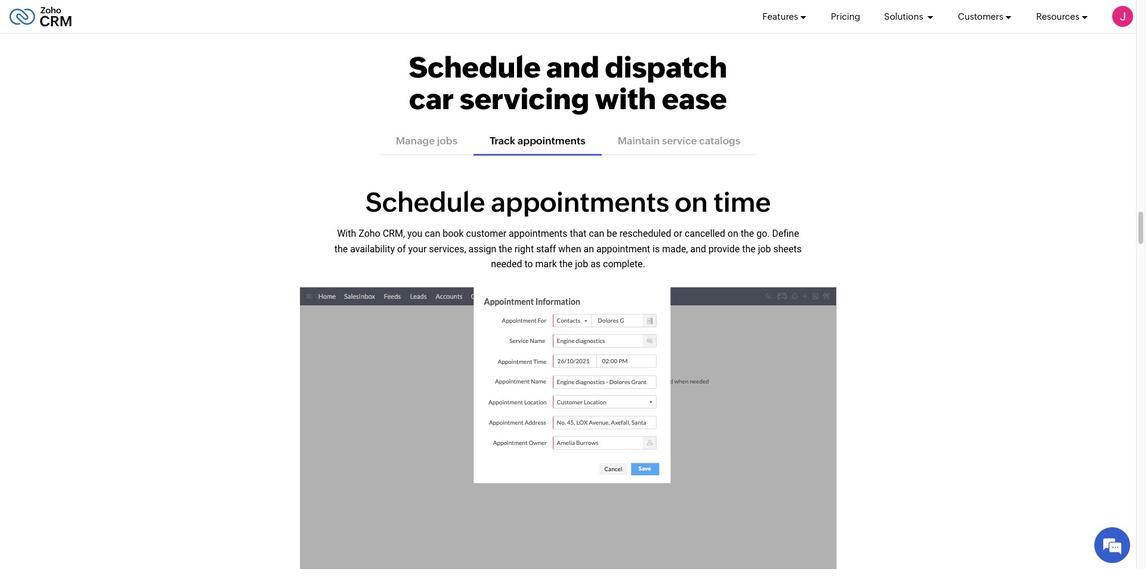 Task type: locate. For each thing, give the bounding box(es) containing it.
1 vertical spatial appointments
[[491, 187, 670, 218]]

and
[[547, 51, 600, 84], [691, 243, 707, 255]]

0 vertical spatial and
[[547, 51, 600, 84]]

maintain service catalogs
[[618, 135, 741, 147]]

1 can from the left
[[425, 228, 441, 239]]

sheets
[[774, 243, 802, 255]]

0 vertical spatial job
[[758, 243, 771, 255]]

solutions link
[[885, 0, 935, 33]]

can left be
[[589, 228, 605, 239]]

of
[[397, 243, 406, 255]]

schedule
[[409, 51, 541, 84], [366, 187, 485, 218]]

schedule and dispatch car servicing with ease
[[409, 51, 728, 116]]

can right you
[[425, 228, 441, 239]]

service
[[662, 135, 697, 147]]

the
[[741, 228, 755, 239], [335, 243, 348, 255], [499, 243, 512, 255], [743, 243, 756, 255], [560, 259, 573, 270]]

2 can from the left
[[589, 228, 605, 239]]

can
[[425, 228, 441, 239], [589, 228, 605, 239]]

0 horizontal spatial job
[[575, 259, 588, 270]]

appointments inside the with zoho crm, you can book customer appointments that can be rescheduled or cancelled on the go. define the availability of your services, assign the right staff when an appointment is made, and provide the job sheets needed to mark the job as complete.
[[509, 228, 568, 239]]

is
[[653, 243, 660, 255]]

job
[[758, 243, 771, 255], [575, 259, 588, 270]]

features
[[763, 11, 799, 21]]

car
[[409, 82, 454, 116]]

pricing link
[[831, 0, 861, 33]]

resources
[[1037, 11, 1080, 21]]

catalogs
[[699, 135, 741, 147]]

with
[[595, 82, 657, 116]]

on inside the with zoho crm, you can book customer appointments that can be rescheduled or cancelled on the go. define the availability of your services, assign the right staff when an appointment is made, and provide the job sheets needed to mark the job as complete.
[[728, 228, 739, 239]]

schedule inside "schedule and dispatch car servicing with ease"
[[409, 51, 541, 84]]

solutions
[[885, 11, 926, 21]]

job down go.
[[758, 243, 771, 255]]

you
[[408, 228, 423, 239]]

the up needed
[[499, 243, 512, 255]]

resources link
[[1037, 0, 1089, 33]]

servicing
[[460, 82, 590, 116]]

1 vertical spatial on
[[728, 228, 739, 239]]

manage
[[396, 135, 435, 147]]

services,
[[429, 243, 466, 255]]

schedule appointments on time
[[366, 187, 771, 218]]

ease
[[662, 82, 727, 116]]

1 horizontal spatial on
[[728, 228, 739, 239]]

assign
[[469, 243, 497, 255]]

appointments right track
[[518, 135, 586, 147]]

time
[[714, 187, 771, 218]]

an
[[584, 243, 594, 255]]

1 vertical spatial schedule
[[366, 187, 485, 218]]

appointments up staff
[[509, 228, 568, 239]]

be
[[607, 228, 617, 239]]

1 vertical spatial and
[[691, 243, 707, 255]]

customers
[[958, 11, 1004, 21]]

features link
[[763, 0, 808, 33]]

schedule for schedule and dispatch car servicing with ease
[[409, 51, 541, 84]]

0 vertical spatial schedule
[[409, 51, 541, 84]]

0 vertical spatial appointments
[[518, 135, 586, 147]]

go.
[[757, 228, 770, 239]]

that
[[570, 228, 587, 239]]

on up provide
[[728, 228, 739, 239]]

the right provide
[[743, 243, 756, 255]]

0 vertical spatial on
[[675, 187, 708, 218]]

1 horizontal spatial and
[[691, 243, 707, 255]]

schedule for schedule appointments on time
[[366, 187, 485, 218]]

or
[[674, 228, 683, 239]]

appointments up that
[[491, 187, 670, 218]]

on
[[675, 187, 708, 218], [728, 228, 739, 239]]

1 horizontal spatial can
[[589, 228, 605, 239]]

complete.
[[603, 259, 646, 270]]

0 horizontal spatial and
[[547, 51, 600, 84]]

on up or in the right of the page
[[675, 187, 708, 218]]

appointment
[[597, 243, 651, 255]]

0 horizontal spatial can
[[425, 228, 441, 239]]

2 vertical spatial appointments
[[509, 228, 568, 239]]

1 vertical spatial job
[[575, 259, 588, 270]]

appointments
[[518, 135, 586, 147], [491, 187, 670, 218], [509, 228, 568, 239]]

manage jobs
[[396, 135, 458, 147]]

schedule appointments based on availability image
[[300, 287, 837, 569]]

book
[[443, 228, 464, 239]]

customer
[[466, 228, 507, 239]]

made,
[[662, 243, 688, 255]]

job left as at top right
[[575, 259, 588, 270]]



Task type: describe. For each thing, give the bounding box(es) containing it.
jobs
[[437, 135, 458, 147]]

rescheduled
[[620, 228, 672, 239]]

cancelled
[[685, 228, 726, 239]]

and inside "schedule and dispatch car servicing with ease"
[[547, 51, 600, 84]]

james peterson image
[[1113, 6, 1134, 27]]

track
[[490, 135, 516, 147]]

the left go.
[[741, 228, 755, 239]]

zoho crm logo image
[[9, 3, 72, 30]]

mark
[[536, 259, 557, 270]]

with
[[337, 228, 356, 239]]

track appointments
[[490, 135, 586, 147]]

needed
[[491, 259, 522, 270]]

appointments for track
[[518, 135, 586, 147]]

appointments for schedule
[[491, 187, 670, 218]]

as
[[591, 259, 601, 270]]

pricing
[[831, 11, 861, 21]]

the down the with
[[335, 243, 348, 255]]

staff
[[536, 243, 556, 255]]

1 horizontal spatial job
[[758, 243, 771, 255]]

define
[[773, 228, 799, 239]]

dispatch
[[605, 51, 728, 84]]

zoho
[[359, 228, 381, 239]]

to
[[525, 259, 533, 270]]

availability
[[350, 243, 395, 255]]

with zoho crm, you can book customer appointments that can be rescheduled or cancelled on the go. define the availability of your services, assign the right staff when an appointment is made, and provide the job sheets needed to mark the job as complete.
[[335, 228, 802, 270]]

when
[[559, 243, 581, 255]]

maintain
[[618, 135, 660, 147]]

and inside the with zoho crm, you can book customer appointments that can be rescheduled or cancelled on the go. define the availability of your services, assign the right staff when an appointment is made, and provide the job sheets needed to mark the job as complete.
[[691, 243, 707, 255]]

right
[[515, 243, 534, 255]]

the down when at the top of the page
[[560, 259, 573, 270]]

your
[[408, 243, 427, 255]]

0 horizontal spatial on
[[675, 187, 708, 218]]

crm,
[[383, 228, 405, 239]]

provide
[[709, 243, 740, 255]]



Task type: vqa. For each thing, say whether or not it's contained in the screenshot.
Facebook, Instagram, LinkedIn, Twitter FACEBOOK,
no



